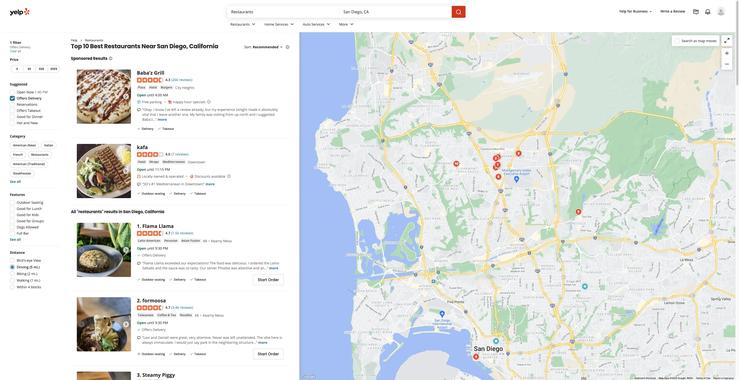 Task type: describe. For each thing, give the bounding box(es) containing it.
offers for "flama llama exceeded our expectations! the food was delicious. i ordered the lomo saltado and the sauce was so tasty. our server phoebe was attentive and an…"
[[142, 253, 152, 258]]

filter
[[13, 40, 21, 45]]

taiwanese button
[[137, 313, 155, 318]]

in for san
[[119, 209, 122, 215]]

for for groups
[[26, 219, 31, 223]]

16 checkmark v2 image down 16 speech v2 icon
[[137, 191, 141, 195]]

$$ button
[[23, 65, 35, 73]]

malibu farm san diego image
[[472, 352, 482, 362]]

heights
[[182, 85, 195, 90]]

16 checkmark v2 image down just
[[190, 352, 194, 356]]

24 chevron down v2 image for home services
[[290, 21, 295, 27]]

for for lunch
[[26, 206, 31, 211]]

experience
[[218, 107, 235, 112]]

"flama
[[142, 261, 153, 266]]

see all for features
[[10, 237, 21, 242]]

of
[[704, 377, 706, 380]]

flama llama image
[[77, 223, 131, 277]]

notifications image
[[706, 9, 712, 15]]

flama llama link
[[143, 223, 174, 230]]

delivery down would
[[174, 352, 186, 356]]

was up phoebe
[[225, 261, 232, 266]]

services for auto services
[[312, 22, 325, 27]]

group containing features
[[8, 192, 61, 242]]

burgers link
[[160, 85, 173, 90]]

yelp link
[[71, 38, 77, 42]]

"lexi and daniel! were great, very attentive.  never was left unattended. the vibe here is always immaculate. i would just say park in the neighboring structure…"
[[142, 335, 282, 345]]

but
[[205, 107, 211, 112]]

specials
[[193, 100, 206, 104]]

1 vertical spatial halal link
[[137, 160, 147, 164]]

and inside the "okay. i know i've left a review already, but my experience tonight made it absolutely vital that i leave another one. my family was visiting from up north and i suggested baba'z…"
[[250, 112, 256, 117]]

0 vertical spatial offers delivery
[[17, 96, 42, 101]]

16 checkmark v2 image down latin
[[137, 253, 141, 257]]

(traditional)
[[27, 162, 45, 166]]

category
[[10, 134, 25, 139]]

mesa for formoosa
[[215, 313, 224, 318]]

good for good for dinner
[[17, 114, 26, 119]]

kearny mesa for 2 . formoosa
[[203, 313, 224, 318]]

good for lunch
[[17, 206, 42, 211]]

i inside "lexi and daniel! were great, very attentive.  never was left unattended. the vibe here is always immaculate. i would just say park in the neighboring structure…"
[[175, 340, 176, 345]]

sponsored
[[71, 56, 92, 61]]

more for (266 reviews)
[[158, 117, 167, 122]]

"sd's
[[142, 182, 150, 186]]

asian fusion
[[182, 239, 200, 243]]

takeout down the "say"
[[195, 352, 206, 356]]

halal button for the topmost halal link
[[148, 85, 158, 90]]

in inside "lexi and daniel! were great, very attentive.  never was left unattended. the vibe here is always immaculate. i would just say park in the neighboring structure…"
[[209, 340, 212, 345]]

previous image for open until 4:00 am
[[79, 94, 85, 100]]

16 speech v2 image for 2
[[137, 336, 141, 340]]

16 chevron down v2 image
[[649, 10, 653, 13]]

mi.) for walking (1 mi.)
[[34, 278, 40, 283]]

city heights
[[175, 85, 195, 90]]

(7
[[172, 152, 175, 157]]

tyler b. image
[[718, 7, 726, 16]]

16 checkmark v2 image down tasty.
[[190, 278, 194, 282]]

hi dumplings image
[[574, 207, 584, 217]]

near
[[142, 42, 156, 50]]

more link for "okay. i know i've left a review already, but my experience tonight made it absolutely vital that i leave another one. my family was visiting from up north and i suggested baba'z…"
[[158, 117, 167, 122]]

pizza button
[[137, 85, 146, 90]]

american inside latin american button
[[146, 239, 161, 243]]

1 16 speech v2 image from the top
[[137, 108, 141, 112]]

flama
[[143, 223, 158, 230]]

baba'z grill link
[[137, 70, 165, 76]]

sponsored results
[[71, 56, 108, 61]]

keyboard
[[635, 377, 646, 380]]

services for home services
[[275, 22, 289, 27]]

offers delivery for 1 . flama llama
[[142, 253, 166, 258]]

available
[[212, 174, 226, 179]]

formoosa image
[[491, 153, 501, 163]]

4.7 for formoosa
[[166, 305, 171, 310]]

that
[[150, 112, 156, 117]]

9:30 for formoosa
[[155, 320, 162, 325]]

0 horizontal spatial kafa image
[[77, 144, 131, 198]]

delivery down baba'z…" on the left top of page
[[142, 127, 154, 131]]

baba'z
[[137, 70, 153, 76]]

my
[[190, 112, 195, 117]]

vital
[[142, 112, 149, 117]]

more for (1.5k reviews)
[[269, 266, 279, 270]]

yun tea house image
[[491, 163, 501, 172]]

0 vertical spatial halal
[[149, 85, 157, 89]]

expand map image
[[725, 37, 731, 43]]

immaculate.
[[154, 340, 174, 345]]

american (new) button
[[10, 142, 39, 149]]

kearny for formoosa
[[203, 313, 214, 318]]

order for flama llama
[[268, 277, 279, 283]]

unattended.
[[236, 335, 256, 340]]

1 for 1 . flama llama
[[137, 223, 140, 230]]

see all button for category
[[10, 179, 21, 184]]

restaurants inside business categories element
[[231, 22, 250, 27]]

24 chevron down v2 image for more
[[349, 21, 355, 27]]

delivery up "flama
[[153, 253, 166, 258]]

0 vertical spatial restaurants link
[[227, 18, 261, 32]]

outdoor up good for lunch
[[17, 200, 30, 205]]

more link for "lexi and daniel! were great, very attentive.  never was left unattended. the vibe here is always immaculate. i would just say park in the neighboring structure…"
[[259, 340, 268, 345]]

burgers
[[161, 85, 173, 89]]

4
[[28, 285, 30, 289]]

a for report
[[722, 377, 723, 380]]

(266 reviews) link
[[172, 77, 193, 82]]

16 checkmark v2 image down "sd's #1 mediterranean in downtown!" more
[[169, 191, 173, 195]]

delivery down open now 1:40 pm
[[28, 96, 42, 101]]

reviews) for (266 reviews)
[[179, 77, 193, 82]]

offers inside 1 filter offers delivery clear all
[[10, 45, 18, 49]]

option group containing distance
[[8, 250, 61, 291]]

use
[[707, 377, 711, 380]]

reviews) for (3.4k reviews)
[[180, 305, 193, 310]]

good for groups
[[17, 219, 44, 223]]

seating for formoosa
[[155, 352, 165, 356]]

1 vertical spatial diego,
[[132, 209, 144, 215]]

offers down reservations
[[17, 108, 27, 113]]

i inside "flama llama exceeded our expectations! the food was delicious. i ordered the lomo saltado and the sauce was so tasty. our server phoebe was attentive and an…"
[[248, 261, 249, 266]]

american (traditional) button
[[10, 160, 48, 168]]

north
[[240, 112, 249, 117]]

1 for 1 filter offers delivery clear all
[[10, 40, 12, 45]]

recommended
[[253, 45, 279, 49]]

until for "okay. i know i've left a review already, but my experience tonight made it absolutely vital that i leave another one. my family was visiting from up north and i suggested baba'z…"
[[147, 93, 154, 97]]

until for "lexi and daniel! were great, very attentive.  never was left unattended. the vibe here is always immaculate. i would just say park in the neighboring structure…"
[[147, 320, 154, 325]]

downtown
[[188, 160, 206, 164]]

parking
[[150, 100, 162, 104]]

absolutely
[[262, 107, 278, 112]]

was down delicious. on the left of page
[[231, 266, 238, 270]]

3
[[137, 372, 140, 378]]

bird's-
[[17, 258, 27, 263]]

within
[[17, 285, 27, 289]]

the inside "flama llama exceeded our expectations! the food was delicious. i ordered the lomo saltado and the sauce was so tasty. our server phoebe was attentive and an…"
[[210, 261, 216, 266]]

next image for open until 9:30 pm
[[123, 247, 129, 253]]

american for american (traditional)
[[13, 162, 27, 166]]

full
[[17, 231, 22, 236]]

open for "flama llama exceeded our expectations! the food was delicious. i ordered the lomo saltado and the sauce was so tasty. our server phoebe was attentive and an…"
[[137, 246, 146, 251]]

more down discounts available
[[206, 182, 215, 186]]

24 chevron down v2 image for restaurants
[[251, 21, 257, 27]]

outdoor down saltado
[[142, 278, 154, 282]]

locally owned & operated
[[142, 174, 184, 179]]

terms of use link
[[697, 377, 711, 380]]

and down 'ordered'
[[254, 266, 260, 270]]

all for features
[[17, 237, 21, 242]]

4:00
[[155, 93, 162, 97]]

dogs
[[17, 225, 25, 229]]

already,
[[192, 107, 205, 112]]

(266
[[172, 77, 178, 82]]

baba'z grill image
[[77, 70, 131, 124]]

pizza
[[138, 85, 145, 89]]

until for "sd's #1 mediterranean in downtown!"
[[147, 167, 154, 172]]

top
[[71, 42, 82, 50]]

operated
[[169, 174, 184, 179]]

16 speech v2 image
[[137, 182, 141, 186]]

italian
[[44, 143, 53, 147]]

latin american button
[[137, 238, 162, 243]]

search
[[682, 38, 693, 43]]

leave
[[159, 112, 168, 117]]

features
[[10, 192, 25, 197]]

distance
[[10, 250, 25, 255]]

0 vertical spatial llama
[[159, 223, 174, 230]]

write a review
[[661, 9, 686, 14]]

i down "made"
[[257, 112, 258, 117]]

always
[[142, 340, 153, 345]]

halal button for bottom halal link
[[137, 160, 147, 164]]

home
[[265, 22, 275, 27]]

1 vertical spatial mediterranean
[[156, 182, 181, 186]]

delivery inside 1 filter offers delivery clear all
[[19, 45, 30, 49]]

good for good for lunch
[[17, 206, 26, 211]]

price group
[[10, 57, 61, 74]]

slideshow element for "flama llama exceeded our expectations! the food was delicious. i ordered the lomo saltado and the sauce was so tasty. our server phoebe was attentive and an…"
[[77, 223, 131, 277]]

0 vertical spatial halal link
[[148, 85, 158, 90]]

"flama llama exceeded our expectations! the food was delicious. i ordered the lomo saltado and the sauce was so tasty. our server phoebe was attentive and an…"
[[142, 261, 279, 270]]

report
[[714, 377, 722, 380]]

1 horizontal spatial california
[[189, 42, 219, 50]]

happy
[[173, 100, 183, 104]]

16 checkmark v2 image up the kafa link
[[137, 127, 141, 131]]

1 outdoor seating from the top
[[142, 191, 165, 196]]

was inside the "okay. i know i've left a review already, but my experience tonight made it absolutely vital that i leave another one. my family was visiting from up north and i suggested baba'z…"
[[207, 112, 213, 117]]

outdoor down "sd's on the left top
[[142, 191, 154, 196]]

4.7 for flama llama
[[166, 231, 171, 236]]

(7 reviews)
[[172, 152, 189, 157]]

mi.) for driving (5 mi.)
[[34, 265, 40, 269]]

here
[[272, 335, 279, 340]]

view
[[33, 258, 41, 263]]

map for error
[[724, 377, 729, 380]]

takeout down our
[[195, 278, 206, 282]]

seating
[[31, 200, 43, 205]]

16 checkmark v2 image up 2
[[137, 278, 141, 282]]

would
[[177, 340, 187, 345]]

kearny mesa for 1 . flama llama
[[211, 239, 232, 243]]

pm for "sd's #1 mediterranean in downtown!"
[[165, 167, 170, 172]]

review
[[674, 9, 686, 14]]

delivery up daniel!
[[153, 327, 166, 332]]

0 vertical spatial &
[[166, 174, 168, 179]]

Near text field
[[344, 9, 448, 15]]

previous image for open until 9:30 pm
[[79, 321, 85, 327]]

write a review link
[[659, 7, 688, 16]]

good for good for groups
[[17, 219, 26, 223]]

noodles
[[180, 313, 192, 317]]

next image for open until 11:15 pm
[[123, 168, 129, 174]]

1 vertical spatial california
[[145, 209, 165, 215]]

restaurants inside button
[[31, 153, 48, 157]]

noodles link
[[179, 313, 193, 318]]

16 checkmark v2 image down "sauce"
[[169, 278, 173, 282]]

"okay. i know i've left a review already, but my experience tonight made it absolutely vital that i leave another one. my family was visiting from up north and i suggested baba'z…"
[[142, 107, 278, 122]]

restaurants button
[[28, 151, 52, 158]]

1 horizontal spatial diego,
[[170, 42, 188, 50]]

16 happy hour specials v2 image
[[168, 100, 172, 104]]

home services link
[[261, 18, 299, 32]]

0 horizontal spatial 16 info v2 image
[[109, 57, 113, 60]]

1 horizontal spatial kafa image
[[492, 336, 501, 346]]

0 horizontal spatial halal
[[138, 160, 146, 164]]

now
[[27, 90, 34, 94]]

discounts
[[195, 174, 211, 179]]

el pollo loco image
[[523, 379, 533, 380]]

1:40
[[35, 90, 42, 94]]

inegi
[[688, 377, 694, 380]]

see for features
[[10, 237, 16, 242]]

more link for "sd's #1 mediterranean in downtown!"
[[206, 182, 215, 186]]

as
[[694, 38, 698, 43]]

see all for category
[[10, 179, 21, 184]]

all
[[71, 209, 76, 215]]

0 vertical spatial the
[[264, 261, 269, 266]]

1 vertical spatial the
[[162, 266, 168, 270]]

locally
[[142, 174, 153, 179]]

more link for "flama llama exceeded our expectations! the food was delicious. i ordered the lomo saltado and the sauce was so tasty. our server phoebe was attentive and an…"
[[269, 266, 279, 270]]

was down our
[[179, 266, 185, 270]]

a inside the "okay. i know i've left a review already, but my experience tonight made it absolutely vital that i leave another one. my family was visiting from up north and i suggested baba'z…"
[[177, 107, 179, 112]]



Task type: vqa. For each thing, say whether or not it's contained in the screenshot.
"CHOCOLATIERS & SHOPS"
no



Task type: locate. For each thing, give the bounding box(es) containing it.
1 vertical spatial 1
[[137, 223, 140, 230]]

formoosa
[[143, 297, 166, 304]]

2 see all from the top
[[10, 237, 21, 242]]

3 outdoor seating from the top
[[142, 352, 165, 356]]

24 chevron down v2 image inside auto services link
[[326, 21, 332, 27]]

terms of use
[[697, 377, 711, 380]]

1 horizontal spatial halal link
[[148, 85, 158, 90]]

1 order from the top
[[268, 277, 279, 283]]

offers delivery for 2 . formoosa
[[142, 327, 166, 332]]

& left tea
[[168, 313, 170, 317]]

0 vertical spatial 16 info v2 image
[[286, 45, 290, 49]]

1 vertical spatial outdoor seating
[[142, 278, 165, 282]]

1 vertical spatial llama
[[154, 261, 164, 266]]

mesa for flama llama
[[223, 239, 232, 243]]

order for formoosa
[[268, 351, 279, 357]]

0 vertical spatial seating
[[155, 191, 165, 196]]

pm right 1:40
[[43, 90, 48, 94]]

open down suggested on the top left of page
[[17, 90, 26, 94]]

eye
[[27, 258, 33, 263]]

16 checkmark v2 image down the leave
[[158, 127, 162, 131]]

4.7 star rating image
[[137, 231, 164, 236], [137, 305, 164, 310]]

open for "sd's #1 mediterranean in downtown!"
[[137, 167, 146, 172]]

halal button down 4 star rating image
[[137, 160, 147, 164]]

24 chevron down v2 image left auto
[[290, 21, 295, 27]]

outdoor seating for flama
[[142, 278, 165, 282]]

1 start order from the top
[[258, 277, 279, 283]]

more down "vibe"
[[259, 340, 268, 345]]

1 vertical spatial start
[[258, 351, 267, 357]]

american for american (new)
[[13, 143, 27, 147]]

start order link
[[253, 274, 284, 285], [253, 349, 284, 360]]

1 vertical spatial kearny mesa
[[203, 313, 224, 318]]

see
[[10, 179, 16, 184], [10, 237, 16, 242]]

was inside "lexi and daniel! were great, very attentive.  never was left unattended. the vibe here is always immaculate. i would just say park in the neighboring structure…"
[[223, 335, 230, 340]]

halal up open until 4:00 am
[[149, 85, 157, 89]]

0 horizontal spatial 24 chevron down v2 image
[[290, 21, 295, 27]]

until for "flama llama exceeded our expectations! the food was delicious. i ordered the lomo saltado and the sauce was so tasty. our server phoebe was attentive and an…"
[[147, 246, 154, 251]]

1 vertical spatial order
[[268, 351, 279, 357]]

1 previous image from the top
[[79, 94, 85, 100]]

Find text field
[[231, 9, 336, 15]]

i've
[[165, 107, 170, 112]]

10
[[83, 42, 89, 50]]

user actions element
[[616, 6, 733, 36]]

1 until from the top
[[147, 93, 154, 97]]

1 4.7 link from the top
[[166, 230, 171, 236]]

1 24 chevron down v2 image from the left
[[251, 21, 257, 27]]

1 vertical spatial previous image
[[79, 321, 85, 327]]

1 horizontal spatial 1
[[137, 223, 140, 230]]

more
[[158, 117, 167, 122], [206, 182, 215, 186], [269, 266, 279, 270], [259, 340, 268, 345]]

and right "lexi
[[151, 335, 157, 340]]

woomiok image
[[494, 172, 504, 182]]

2 previous image from the top
[[79, 247, 85, 253]]

i right that
[[157, 112, 158, 117]]

16 close v2 image
[[137, 352, 141, 356]]

0 horizontal spatial halal link
[[137, 160, 147, 164]]

good up hot
[[17, 114, 26, 119]]

slideshow element
[[77, 70, 131, 124], [77, 144, 131, 198], [77, 223, 131, 277], [77, 297, 131, 352]]

latin american link
[[137, 238, 162, 243]]

& right owned
[[166, 174, 168, 179]]

hot and new
[[17, 121, 38, 125]]

a up another
[[177, 107, 179, 112]]

0 vertical spatial see all
[[10, 179, 21, 184]]

1 4.7 star rating image from the top
[[137, 231, 164, 236]]

see all down "full"
[[10, 237, 21, 242]]

kearny right fusion at bottom left
[[211, 239, 223, 243]]

outdoor right 16 close v2 image at the bottom left of page
[[142, 352, 154, 356]]

1 vertical spatial .
[[140, 297, 141, 304]]

for for dinner
[[26, 114, 31, 119]]

0 vertical spatial start
[[258, 277, 267, 283]]

offers for "lexi and daniel! were great, very attentive.  never was left unattended. the vibe here is always immaculate. i would just say park in the neighboring structure…"
[[142, 327, 152, 332]]

mediterranean down locally owned & operated
[[156, 182, 181, 186]]

order down here
[[268, 351, 279, 357]]

$$$ button
[[35, 65, 48, 73]]

2 see all button from the top
[[10, 237, 21, 242]]

16 chevron down v2 image
[[280, 45, 284, 49]]

1 vertical spatial 4.7 link
[[166, 305, 171, 310]]

1 vertical spatial &
[[168, 313, 170, 317]]

flama llama image
[[493, 160, 503, 170]]

report a map error link
[[714, 377, 735, 380]]

next image for open until 9:30 pm
[[123, 321, 129, 327]]

restaurants link up 'sort:'
[[227, 18, 261, 32]]

1 . flama llama
[[137, 223, 174, 230]]

until down latin american button at the bottom of the page
[[147, 246, 154, 251]]

4.7 star rating image for formoosa
[[137, 305, 164, 310]]

0 vertical spatial previous image
[[79, 94, 85, 100]]

#1
[[151, 182, 156, 186]]

start order for formoosa
[[258, 351, 279, 357]]

delivery
[[19, 45, 30, 49], [28, 96, 42, 101], [142, 127, 154, 131], [174, 191, 186, 196], [153, 253, 166, 258], [174, 278, 186, 282], [153, 327, 166, 332], [174, 352, 186, 356]]

1 vertical spatial in
[[119, 209, 122, 215]]

2 24 chevron down v2 image from the left
[[349, 21, 355, 27]]

mediterranean link
[[162, 160, 186, 164]]

2 order from the top
[[268, 351, 279, 357]]

1 horizontal spatial san
[[157, 42, 168, 50]]

1 vertical spatial see
[[10, 237, 16, 242]]

takeout up dinner
[[28, 108, 41, 113]]

more down lomo
[[269, 266, 279, 270]]

data
[[665, 377, 670, 380]]

2 until from the top
[[147, 167, 154, 172]]

pm down peruvian button
[[163, 246, 168, 251]]

4 slideshow element from the top
[[77, 297, 131, 352]]

tasty.
[[191, 266, 199, 270]]

restaurants link right 16 chevron right v2 icon
[[85, 38, 103, 42]]

0 vertical spatial 4.7 link
[[166, 230, 171, 236]]

google image
[[301, 374, 317, 380]]

2 16 speech v2 image from the top
[[137, 262, 141, 265]]

outdoor seating down always
[[142, 352, 165, 356]]

formoosa image
[[77, 297, 131, 352]]

outdoor seating
[[17, 200, 43, 205]]

0 horizontal spatial the
[[162, 266, 168, 270]]

llama
[[159, 223, 174, 230], [154, 261, 164, 266]]

2 vertical spatial seating
[[155, 352, 165, 356]]

american (new)
[[13, 143, 36, 147]]

1 see from the top
[[10, 179, 16, 184]]

offers delivery up "flama
[[142, 253, 166, 258]]

1 vertical spatial kafa image
[[492, 336, 501, 346]]

for
[[628, 9, 633, 14], [26, 114, 31, 119], [26, 206, 31, 211], [26, 212, 31, 217], [26, 219, 31, 223]]

start down an…" on the bottom left of page
[[258, 277, 267, 283]]

map right the as
[[699, 38, 706, 43]]

1 vertical spatial next image
[[123, 247, 129, 253]]

16 info v2 image right results
[[109, 57, 113, 60]]

park social image
[[514, 149, 524, 158]]

2 vertical spatial all
[[17, 237, 21, 242]]

"restaurants"
[[77, 209, 104, 215]]

4.3
[[166, 77, 171, 82]]

0 horizontal spatial a
[[177, 107, 179, 112]]

. for 3
[[140, 372, 141, 378]]

3 seating from the top
[[155, 352, 165, 356]]

kearny mesa up never
[[203, 313, 224, 318]]

2 horizontal spatial a
[[722, 377, 723, 380]]

baba'z grill
[[137, 70, 165, 76]]

and right saltado
[[155, 266, 162, 270]]

$$ inside button
[[28, 67, 31, 71]]

1 horizontal spatial halal button
[[148, 85, 158, 90]]

mike's red tacos image
[[452, 159, 462, 169]]

1 horizontal spatial in
[[181, 182, 184, 186]]

info icon image
[[207, 100, 211, 104], [207, 100, 211, 104], [227, 174, 231, 178], [227, 174, 231, 178]]

in for downtown!"
[[181, 182, 184, 186]]

3 16 speech v2 image from the top
[[137, 336, 141, 340]]

halal link up open until 4:00 am
[[148, 85, 158, 90]]

0 vertical spatial map
[[699, 38, 706, 43]]

for for business
[[628, 9, 633, 14]]

owned
[[154, 174, 165, 179]]

2 vertical spatial outdoor seating
[[142, 352, 165, 356]]

0 vertical spatial $$
[[28, 67, 31, 71]]

for inside button
[[628, 9, 633, 14]]

structure…"
[[239, 340, 258, 345]]

0 vertical spatial 4.7 star rating image
[[137, 231, 164, 236]]

1 see all from the top
[[10, 179, 21, 184]]

2 open until 9:30 pm from the top
[[137, 320, 168, 325]]

offers for reservations
[[17, 96, 27, 101]]

takeout down downtown!"
[[195, 191, 206, 196]]

1 open until 9:30 pm from the top
[[137, 246, 168, 251]]

lunch
[[32, 206, 42, 211]]

0 horizontal spatial san
[[123, 209, 131, 215]]

good down good for lunch
[[17, 212, 26, 217]]

0 vertical spatial next image
[[123, 168, 129, 174]]

zoom out image
[[725, 61, 731, 67]]

grill
[[154, 70, 165, 76]]

delivery down "sauce"
[[174, 278, 186, 282]]

biking (2 mi.)
[[17, 271, 37, 276]]

business categories element
[[227, 18, 726, 32]]

1 vertical spatial left
[[230, 335, 236, 340]]

2 24 chevron down v2 image from the left
[[326, 21, 332, 27]]

4.3 link
[[166, 77, 171, 82]]

until up locally
[[147, 167, 154, 172]]

0 horizontal spatial services
[[275, 22, 289, 27]]

reservations
[[17, 102, 37, 107]]

24 chevron down v2 image for auto services
[[326, 21, 332, 27]]

1 horizontal spatial halal
[[149, 85, 157, 89]]

start for 2 . formoosa
[[258, 351, 267, 357]]

1 horizontal spatial a
[[671, 9, 673, 14]]

2 start order from the top
[[258, 351, 279, 357]]

. for 1
[[140, 223, 141, 230]]

the inside "lexi and daniel! were great, very attentive.  never was left unattended. the vibe here is always immaculate. i would just say park in the neighboring structure…"
[[212, 340, 218, 345]]

2 next image from the top
[[123, 247, 129, 253]]

0 vertical spatial halal button
[[148, 85, 158, 90]]

results
[[93, 56, 108, 61]]

california
[[189, 42, 219, 50], [145, 209, 165, 215]]

1 next image from the top
[[123, 94, 129, 100]]

previous image
[[79, 94, 85, 100], [79, 247, 85, 253]]

1 slideshow element from the top
[[77, 70, 131, 124]]

kearny mesa up food
[[211, 239, 232, 243]]

3 until from the top
[[147, 246, 154, 251]]

1 horizontal spatial 16 info v2 image
[[286, 45, 290, 49]]

free parking
[[142, 100, 162, 104]]

for left business
[[628, 9, 633, 14]]

exceeded
[[165, 261, 180, 266]]

see all button down steakhouses button
[[10, 179, 21, 184]]

1 24 chevron down v2 image from the left
[[290, 21, 295, 27]]

1 9:30 from the top
[[155, 246, 162, 251]]

0 vertical spatial kafa image
[[77, 144, 131, 198]]

0 horizontal spatial 1
[[10, 40, 12, 45]]

1 vertical spatial all
[[17, 179, 21, 184]]

start for 1 . flama llama
[[258, 277, 267, 283]]

american inside american (traditional) button
[[13, 162, 27, 166]]

american down 'french' button
[[13, 162, 27, 166]]

keyboard shortcuts button
[[635, 377, 657, 380]]

next image
[[123, 168, 129, 174], [123, 247, 129, 253]]

24 chevron down v2 image right more
[[349, 21, 355, 27]]

one.
[[182, 112, 189, 117]]

mediterranean inside button
[[163, 160, 185, 164]]

1 vertical spatial see all
[[10, 237, 21, 242]]

halal link
[[148, 85, 158, 90], [137, 160, 147, 164]]

16 speech v2 image
[[137, 108, 141, 112], [137, 262, 141, 265], [137, 336, 141, 340]]

and down "made"
[[250, 112, 256, 117]]

1 seating from the top
[[155, 191, 165, 196]]

map left error
[[724, 377, 729, 380]]

(1.5k
[[172, 231, 179, 236]]

american inside american (new) button
[[13, 143, 27, 147]]

cross street image
[[493, 161, 503, 171]]

0 vertical spatial mi.)
[[34, 265, 40, 269]]

0 horizontal spatial california
[[145, 209, 165, 215]]

the
[[264, 261, 269, 266], [162, 266, 168, 270], [212, 340, 218, 345]]

0 horizontal spatial none field
[[231, 9, 336, 15]]

0 vertical spatial start order
[[258, 277, 279, 283]]

2 slideshow element from the top
[[77, 144, 131, 198]]

24 chevron down v2 image inside more link
[[349, 21, 355, 27]]

for for kids
[[26, 212, 31, 217]]

mi.) right (1
[[34, 278, 40, 283]]

pm for reservations
[[43, 90, 48, 94]]

16 speech v2 image left "flama
[[137, 262, 141, 265]]

outdoor seating down saltado
[[142, 278, 165, 282]]

16 checkmark v2 image
[[158, 127, 162, 131], [137, 191, 141, 195], [169, 191, 173, 195], [190, 191, 194, 195], [137, 278, 141, 282], [169, 278, 173, 282], [137, 328, 141, 332], [169, 352, 173, 356]]

delivery down "sd's #1 mediterranean in downtown!" more
[[174, 191, 186, 196]]

start order link down an…" on the bottom left of page
[[253, 274, 284, 285]]

16 discount available v2 image
[[190, 175, 194, 178]]

left up the neighboring
[[230, 335, 236, 340]]

1 vertical spatial 9:30
[[155, 320, 162, 325]]

2 none field from the left
[[344, 9, 448, 15]]

bird's-eye view
[[17, 258, 41, 263]]

16 speech v2 image left "lexi
[[137, 336, 141, 340]]

1 none field from the left
[[231, 9, 336, 15]]

0 horizontal spatial yelp
[[71, 38, 77, 42]]

map for moves
[[699, 38, 706, 43]]

yelp for "yelp" "link"
[[71, 38, 77, 42]]

a right the report
[[722, 377, 723, 380]]

16 checkmark v2 image down taiwanese button
[[137, 328, 141, 332]]

1 vertical spatial next image
[[123, 321, 129, 327]]

open
[[17, 90, 26, 94], [137, 93, 146, 97], [137, 167, 146, 172], [137, 246, 146, 251], [137, 320, 146, 325]]

blocks
[[31, 285, 41, 289]]

0 vertical spatial 16 speech v2 image
[[137, 108, 141, 112]]

offers delivery up "lexi
[[142, 327, 166, 332]]

1 vertical spatial 4.7 star rating image
[[137, 305, 164, 310]]

in
[[181, 182, 184, 186], [119, 209, 122, 215], [209, 340, 212, 345]]

llama inside "flama llama exceeded our expectations! the food was delicious. i ordered the lomo saltado and the sauce was so tasty. our server phoebe was attentive and an…"
[[154, 261, 164, 266]]

walking (1 mi.)
[[17, 278, 40, 283]]

and
[[250, 112, 256, 117], [24, 121, 30, 125], [155, 266, 162, 270], [254, 266, 260, 270], [151, 335, 157, 340]]

all for category
[[17, 179, 21, 184]]

reviews) for (1.5k reviews)
[[180, 231, 193, 236]]

1 services from the left
[[275, 22, 289, 27]]

kafa image
[[77, 144, 131, 198], [492, 336, 501, 346]]

was down but at the left top of page
[[207, 112, 213, 117]]

1 vertical spatial start order link
[[253, 349, 284, 360]]

the inside "lexi and daniel! were great, very attentive.  never was left unattended. the vibe here is always immaculate. i would just say park in the neighboring structure…"
[[257, 335, 263, 340]]

san right results
[[123, 209, 131, 215]]

piggy
[[162, 372, 175, 378]]

16 info v2 image
[[286, 45, 290, 49], [109, 57, 113, 60]]

24 chevron down v2 image
[[290, 21, 295, 27], [349, 21, 355, 27]]

0 vertical spatial california
[[189, 42, 219, 50]]

more link down the leave
[[158, 117, 167, 122]]

(1.5k reviews)
[[172, 231, 193, 236]]

16 speech v2 image for 1
[[137, 262, 141, 265]]

$$ right fusion at bottom left
[[203, 239, 207, 243]]

more link down lomo
[[269, 266, 279, 270]]

1 horizontal spatial 24 chevron down v2 image
[[326, 21, 332, 27]]

mesa up never
[[215, 313, 224, 318]]

2 4.7 link from the top
[[166, 305, 171, 310]]

16 checkmark v2 image down the immaculate.
[[169, 352, 173, 356]]

1 4.7 from the top
[[166, 231, 171, 236]]

offers takeout
[[17, 108, 41, 113]]

yelp inside button
[[620, 9, 627, 14]]

see for category
[[10, 179, 16, 184]]

i
[[154, 107, 155, 112], [157, 112, 158, 117], [257, 112, 258, 117], [248, 261, 249, 266], [175, 340, 176, 345]]

$$ for 2 . formoosa
[[195, 313, 199, 318]]

2 9:30 from the top
[[155, 320, 162, 325]]

$$
[[28, 67, 31, 71], [203, 239, 207, 243], [195, 313, 199, 318]]

mediterranean down (7
[[163, 160, 185, 164]]

next image
[[123, 94, 129, 100], [123, 321, 129, 327]]

mi.) right (5
[[34, 265, 40, 269]]

1 vertical spatial a
[[177, 107, 179, 112]]

1 horizontal spatial services
[[312, 22, 325, 27]]

outdoor seating for formoosa
[[142, 352, 165, 356]]

4.7 left (1.5k
[[166, 231, 171, 236]]

2 . from the top
[[140, 297, 141, 304]]

$$ for 1 . flama llama
[[203, 239, 207, 243]]

4.7 star rating image for flama
[[137, 231, 164, 236]]

1 vertical spatial see all button
[[10, 237, 21, 242]]

1 horizontal spatial $$
[[195, 313, 199, 318]]

seating down exceeded
[[155, 278, 165, 282]]

know
[[156, 107, 164, 112]]

2 see from the top
[[10, 237, 16, 242]]

1 vertical spatial mesa
[[215, 313, 224, 318]]

3 slideshow element from the top
[[77, 223, 131, 277]]

2 horizontal spatial $$
[[203, 239, 207, 243]]

biking
[[17, 271, 27, 276]]

llama right "flama
[[154, 261, 164, 266]]

good for good for kids
[[17, 212, 26, 217]]

services
[[275, 22, 289, 27], [312, 22, 325, 27]]

0 vertical spatial in
[[181, 182, 184, 186]]

open until 9:30 pm for flama
[[137, 246, 168, 251]]

left inside the "okay. i know i've left a review already, but my experience tonight made it absolutely vital that i leave another one. my family was visiting from up north and i suggested baba'z…"
[[171, 107, 177, 112]]

1 vertical spatial the
[[257, 335, 263, 340]]

asian
[[182, 239, 190, 243]]

zoom in image
[[725, 50, 731, 56]]

2 start from the top
[[258, 351, 267, 357]]

mesa up food
[[223, 239, 232, 243]]

2 horizontal spatial in
[[209, 340, 212, 345]]

1 start from the top
[[258, 277, 267, 283]]

0 horizontal spatial $$
[[28, 67, 31, 71]]

suggested
[[258, 112, 275, 117]]

0 vertical spatial kearny mesa
[[211, 239, 232, 243]]

1 vertical spatial san
[[123, 209, 131, 215]]

2 vertical spatial 16 speech v2 image
[[137, 336, 141, 340]]

my
[[212, 107, 217, 112]]

san right near
[[157, 42, 168, 50]]

pm for "lexi and daniel! were great, very attentive.  never was left unattended. the vibe here is always immaculate. i would just say park in the neighboring structure…"
[[163, 320, 168, 325]]

previous image
[[79, 168, 85, 174], [79, 321, 85, 327]]

see all
[[10, 179, 21, 184], [10, 237, 21, 242]]

sort:
[[245, 45, 252, 49]]

9:30 down coffee
[[155, 320, 162, 325]]

start order
[[258, 277, 279, 283], [258, 351, 279, 357]]

"okay.
[[142, 107, 153, 112]]

3 . from the top
[[140, 372, 141, 378]]

next image for open until 4:00 am
[[123, 94, 129, 100]]

"sd's #1 mediterranean in downtown!" more
[[142, 182, 215, 186]]

open until 4:00 am
[[137, 93, 168, 97]]

1 . from the top
[[140, 223, 141, 230]]

16 checkmark v2 image
[[137, 127, 141, 131], [137, 253, 141, 257], [190, 278, 194, 282], [190, 352, 194, 356]]

start order link for formoosa
[[253, 349, 284, 360]]

pm inside group
[[43, 90, 48, 94]]

map region
[[241, 6, 740, 380]]

projects image
[[694, 9, 700, 15]]

None search field
[[228, 6, 467, 18]]

9:30 for flama
[[155, 246, 162, 251]]

0 vertical spatial san
[[157, 42, 168, 50]]

i down were
[[175, 340, 176, 345]]

4.7 star rating image down 2 . formoosa
[[137, 305, 164, 310]]

4.7 link for flama llama
[[166, 230, 171, 236]]

all right clear
[[18, 49, 21, 53]]

and right hot
[[24, 121, 30, 125]]

0 vertical spatial the
[[210, 261, 216, 266]]

asian fusion link
[[181, 238, 201, 243]]

takeout
[[28, 108, 41, 113], [163, 127, 174, 131], [195, 191, 206, 196], [195, 278, 206, 282], [195, 352, 206, 356]]

0 horizontal spatial in
[[119, 209, 122, 215]]

4.7 link for formoosa
[[166, 305, 171, 310]]

i up that
[[154, 107, 155, 112]]

16 chevron right v2 image
[[79, 38, 83, 42]]

baba'z grill image
[[581, 282, 590, 291]]

start order link for flama llama
[[253, 274, 284, 285]]

reviews) for (7 reviews)
[[175, 152, 189, 157]]

. for 2
[[140, 297, 141, 304]]

taiwanese
[[138, 313, 154, 317]]

mi.) for biking (2 mi.)
[[31, 271, 37, 276]]

1 vertical spatial seating
[[155, 278, 165, 282]]

wraps button
[[149, 160, 160, 164]]

1 good from the top
[[17, 114, 26, 119]]

latin
[[138, 239, 146, 243]]

1 vertical spatial open until 9:30 pm
[[137, 320, 168, 325]]

until up free parking
[[147, 93, 154, 97]]

16 parking v2 image
[[137, 100, 141, 104]]

bar
[[23, 231, 29, 236]]

american down category
[[13, 143, 27, 147]]

(3.4k
[[172, 305, 179, 310]]

start down "vibe"
[[258, 351, 267, 357]]

group containing suggested
[[8, 82, 61, 127]]

0 vertical spatial 4.7
[[166, 231, 171, 236]]

open until 9:30 pm for formoosa
[[137, 320, 168, 325]]

2 seating from the top
[[155, 278, 165, 282]]

dinner
[[32, 114, 43, 119]]

1 previous image from the top
[[79, 168, 85, 174]]

0 horizontal spatial 24 chevron down v2 image
[[251, 21, 257, 27]]

start order for flama llama
[[258, 277, 279, 283]]

1 inside 1 filter offers delivery clear all
[[10, 40, 12, 45]]

24 chevron down v2 image
[[251, 21, 257, 27], [326, 21, 332, 27]]

all inside 1 filter offers delivery clear all
[[18, 49, 21, 53]]

slideshow element for "sd's #1 mediterranean in downtown!"
[[77, 144, 131, 198]]

24 chevron down v2 image right the auto services
[[326, 21, 332, 27]]

left inside "lexi and daniel! were great, very attentive.  never was left unattended. the vibe here is always immaculate. i would just say park in the neighboring structure…"
[[230, 335, 236, 340]]

2 good from the top
[[17, 206, 26, 211]]

0 vertical spatial mediterranean
[[163, 160, 185, 164]]

1 see all button from the top
[[10, 179, 21, 184]]

2 outdoor seating from the top
[[142, 278, 165, 282]]

more link down "vibe"
[[259, 340, 268, 345]]

none field near
[[344, 9, 448, 15]]

tonight
[[236, 107, 248, 112]]

just
[[188, 340, 193, 345]]

2 next image from the top
[[123, 321, 129, 327]]

1 horizontal spatial map
[[724, 377, 729, 380]]

start order down an…" on the bottom left of page
[[258, 277, 279, 283]]

happy hour specials
[[173, 100, 206, 104]]

a for write
[[671, 9, 673, 14]]

1 vertical spatial offers delivery
[[142, 253, 166, 258]]

0 vertical spatial 1
[[10, 40, 12, 45]]

2 4.7 star rating image from the top
[[137, 305, 164, 310]]

and inside "lexi and daniel! were great, very attentive.  never was left unattended. the vibe here is always immaculate. i would just say park in the neighboring structure…"
[[151, 335, 157, 340]]

$
[[16, 67, 18, 71]]

2 4.7 from the top
[[166, 305, 171, 310]]

seating for flama
[[155, 278, 165, 282]]

4 good from the top
[[17, 219, 26, 223]]

the up an…" on the bottom left of page
[[264, 261, 269, 266]]

1 left filter
[[10, 40, 12, 45]]

0 vertical spatial see
[[10, 179, 16, 184]]

steamy piggy link
[[143, 372, 175, 378]]

1 next image from the top
[[123, 168, 129, 174]]

1 left flama
[[137, 223, 140, 230]]

yelp for yelp for business
[[620, 9, 627, 14]]

0 vertical spatial american
[[13, 143, 27, 147]]

all
[[18, 49, 21, 53], [17, 179, 21, 184], [17, 237, 21, 242]]

16 locally owned v2 image
[[137, 175, 141, 178]]

2 services from the left
[[312, 22, 325, 27]]

kearny for flama llama
[[211, 239, 223, 243]]

steakhouses button
[[10, 170, 34, 177]]

peruvian button
[[164, 238, 179, 243]]

4.7 left (3.4k
[[166, 305, 171, 310]]

so
[[186, 266, 190, 270]]

the left "vibe"
[[257, 335, 263, 340]]

4 star rating image
[[137, 152, 164, 157]]

group containing category
[[9, 134, 61, 184]]

1 horizontal spatial left
[[230, 335, 236, 340]]

see all button for features
[[10, 237, 21, 242]]

0 horizontal spatial halal button
[[137, 160, 147, 164]]

4.3 star rating image
[[137, 78, 164, 83]]

none field find
[[231, 9, 336, 15]]

latin american
[[138, 239, 161, 243]]

in right results
[[119, 209, 122, 215]]

map
[[699, 38, 706, 43], [724, 377, 729, 380]]

open for reservations
[[17, 90, 26, 94]]

4.7 star rating image down flama
[[137, 231, 164, 236]]

16 checkmark v2 image down downtown!"
[[190, 191, 194, 195]]

offers up "flama
[[142, 253, 152, 258]]

a right the 'write'
[[671, 9, 673, 14]]

steamy piggy image
[[494, 152, 503, 162]]

open for "okay. i know i've left a review already, but my experience tonight made it absolutely vital that i leave another one. my family was visiting from up north and i suggested baba'z…"
[[137, 93, 146, 97]]

& inside coffee & tea button
[[168, 313, 170, 317]]

group
[[722, 48, 733, 70], [8, 82, 61, 127], [9, 134, 61, 184], [8, 192, 61, 242]]

2 vertical spatial .
[[140, 372, 141, 378]]

yelp for business button
[[618, 7, 655, 16]]

i up attentive
[[248, 261, 249, 266]]

1 vertical spatial american
[[13, 162, 27, 166]]

1 vertical spatial restaurants link
[[85, 38, 103, 42]]

4 until from the top
[[147, 320, 154, 325]]

the
[[210, 261, 216, 266], [257, 335, 263, 340]]

previous image for open until 9:30 pm
[[79, 247, 85, 253]]

more for (3.4k reviews)
[[259, 340, 268, 345]]

1 horizontal spatial yelp
[[620, 9, 627, 14]]

kearny up attentive.
[[203, 313, 214, 318]]

1 horizontal spatial none field
[[344, 9, 448, 15]]

. left steamy
[[140, 372, 141, 378]]

3 good from the top
[[17, 212, 26, 217]]

full bar
[[17, 231, 29, 236]]

good up dogs
[[17, 219, 26, 223]]

1 vertical spatial halal button
[[137, 160, 147, 164]]

24 chevron down v2 image inside home services link
[[290, 21, 295, 27]]

option group
[[8, 250, 61, 291]]

2 start order link from the top
[[253, 349, 284, 360]]

1 start order link from the top
[[253, 274, 284, 285]]

2 vertical spatial the
[[212, 340, 218, 345]]

search image
[[456, 9, 462, 15]]

1 vertical spatial start order
[[258, 351, 279, 357]]

(1.5k reviews) link
[[172, 230, 193, 236]]

within 4 blocks
[[17, 285, 41, 289]]

2 previous image from the top
[[79, 321, 85, 327]]

open for "lexi and daniel! were great, very attentive.  never was left unattended. the vibe here is always immaculate. i would just say park in the neighboring structure…"
[[137, 320, 146, 325]]

takeout down the leave
[[163, 127, 174, 131]]

slideshow element for "okay. i know i've left a review already, but my experience tonight made it absolutely vital that i leave another one. my family was visiting from up north and i suggested baba'z…"
[[77, 70, 131, 124]]

None field
[[231, 9, 336, 15], [344, 9, 448, 15]]

open inside group
[[17, 90, 26, 94]]



